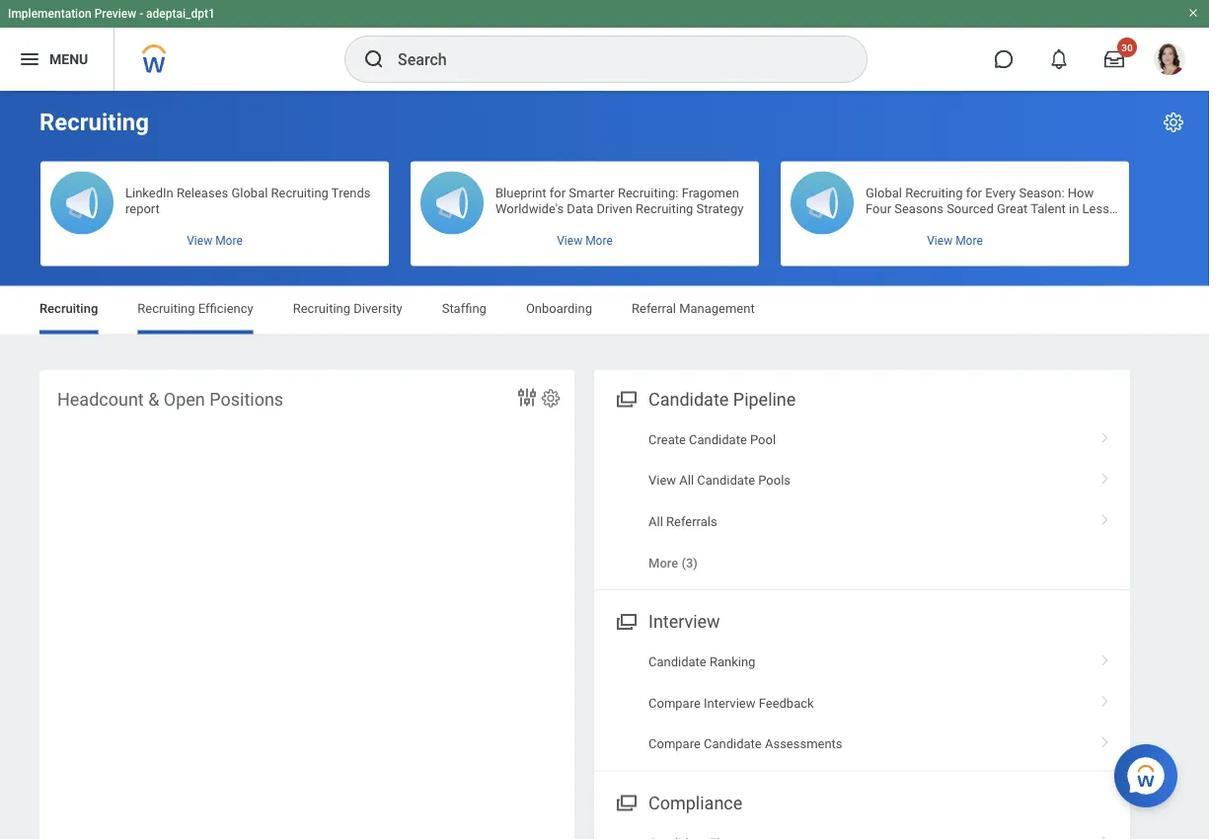 Task type: locate. For each thing, give the bounding box(es) containing it.
menu group image
[[612, 385, 639, 411], [612, 607, 639, 634]]

linkedin releases global recruiting trends report
[[125, 185, 371, 216]]

all
[[680, 473, 694, 488], [649, 514, 663, 529]]

chevron right image for create candidate pool
[[1093, 425, 1119, 445]]

more (3)
[[649, 556, 698, 571]]

sourced
[[947, 201, 994, 216]]

chevron right image inside create candidate pool link
[[1093, 425, 1119, 445]]

recruiting left diversity
[[293, 301, 351, 316]]

tab list inside recruiting main content
[[20, 287, 1190, 334]]

onboarding
[[526, 301, 593, 316]]

0 vertical spatial menu group image
[[612, 385, 639, 411]]

candidate down create candidate pool
[[698, 473, 756, 488]]

-
[[139, 7, 143, 21]]

compare interview feedback
[[649, 696, 814, 711]]

linkedin releases global recruiting trends report button
[[40, 161, 389, 266]]

ranking
[[710, 655, 756, 670]]

chevron right image
[[1093, 507, 1119, 527], [1093, 689, 1119, 709], [1093, 730, 1119, 750]]

2 for from the left
[[967, 185, 983, 200]]

0 horizontal spatial for
[[550, 185, 566, 200]]

recruiting
[[40, 108, 149, 136], [271, 185, 329, 200], [906, 185, 963, 200], [636, 201, 694, 216], [40, 301, 98, 316], [138, 301, 195, 316], [293, 301, 351, 316]]

0 vertical spatial all
[[680, 473, 694, 488]]

0 vertical spatial interview
[[649, 612, 721, 633]]

global inside linkedin releases global recruiting trends report
[[232, 185, 268, 200]]

1 for from the left
[[550, 185, 566, 200]]

assessments
[[765, 737, 843, 752]]

season:
[[1020, 185, 1065, 200]]

profile logan mcneil image
[[1154, 43, 1186, 79]]

candidate down candidate pipeline
[[689, 432, 747, 447]]

menu group image
[[612, 789, 639, 815]]

driven
[[597, 201, 633, 216]]

blueprint for smarter recruiting: fragomen worldwide's data driven recruiting strategy
[[496, 185, 744, 216]]

interview inside list
[[704, 696, 756, 711]]

2 chevron right image from the top
[[1093, 689, 1119, 709]]

recruiting inside blueprint for smarter recruiting: fragomen worldwide's data driven recruiting strategy
[[636, 201, 694, 216]]

global
[[232, 185, 268, 200], [866, 185, 903, 200]]

interview up the candidate ranking at the right of the page
[[649, 612, 721, 633]]

strategy
[[697, 201, 744, 216]]

menu
[[49, 51, 88, 67]]

for inside blueprint for smarter recruiting: fragomen worldwide's data driven recruiting strategy
[[550, 185, 566, 200]]

list
[[595, 419, 1131, 584], [595, 642, 1131, 765]]

configure this page image
[[1162, 111, 1186, 134]]

2 global from the left
[[866, 185, 903, 200]]

compare down the candidate ranking at the right of the page
[[649, 696, 701, 711]]

recruiting up 'headcount'
[[40, 301, 98, 316]]

in
[[1070, 201, 1080, 216]]

2 chevron right image from the top
[[1093, 466, 1119, 486]]

menu group image for interview
[[612, 607, 639, 634]]

chevron right image for candidate ranking
[[1093, 648, 1119, 668]]

view all candidate pools
[[649, 473, 791, 488]]

tab list
[[20, 287, 1190, 334]]

chevron right image for view all candidate pools
[[1093, 466, 1119, 486]]

candidate down compare interview feedback
[[704, 737, 762, 752]]

chevron right image inside the view all candidate pools link
[[1093, 466, 1119, 486]]

interview
[[649, 612, 721, 633], [704, 696, 756, 711]]

adeptai_dpt1
[[146, 7, 215, 21]]

compliance
[[649, 793, 743, 814]]

2 compare from the top
[[649, 737, 701, 752]]

candidate left ranking
[[649, 655, 707, 670]]

2 list from the top
[[595, 642, 1131, 765]]

recruiting diversity
[[293, 301, 403, 316]]

3 chevron right image from the top
[[1093, 730, 1119, 750]]

(3)
[[682, 556, 698, 571]]

global recruiting for every season: how four seasons sourced great talent in less time button
[[781, 161, 1130, 266]]

candidate up create
[[649, 389, 729, 410]]

pools
[[759, 473, 791, 488]]

1 chevron right image from the top
[[1093, 507, 1119, 527]]

1 horizontal spatial all
[[680, 473, 694, 488]]

all right view
[[680, 473, 694, 488]]

chevron right image inside candidate ranking link
[[1093, 648, 1119, 668]]

list for candidate pipeline
[[595, 419, 1131, 584]]

how
[[1068, 185, 1094, 200]]

1 list from the top
[[595, 419, 1131, 584]]

0 vertical spatial chevron right image
[[1093, 507, 1119, 527]]

2 vertical spatial chevron right image
[[1093, 730, 1119, 750]]

recruiting:
[[618, 185, 679, 200]]

interview down ranking
[[704, 696, 756, 711]]

recruiting up the "seasons"
[[906, 185, 963, 200]]

releases
[[177, 185, 228, 200]]

view all candidate pools link
[[595, 460, 1131, 501]]

all left referrals
[[649, 514, 663, 529]]

recruiting left trends
[[271, 185, 329, 200]]

1 vertical spatial all
[[649, 514, 663, 529]]

1 global from the left
[[232, 185, 268, 200]]

inbox large image
[[1105, 49, 1125, 69]]

every
[[986, 185, 1016, 200]]

recruiting inside global recruiting for every season: how four seasons sourced great talent in less time
[[906, 185, 963, 200]]

1 compare from the top
[[649, 696, 701, 711]]

for
[[550, 185, 566, 200], [967, 185, 983, 200]]

list for interview
[[595, 642, 1131, 765]]

recruiting down "recruiting:"
[[636, 201, 694, 216]]

1 vertical spatial interview
[[704, 696, 756, 711]]

menu group image for candidate pipeline
[[612, 385, 639, 411]]

compare candidate assessments link
[[595, 724, 1131, 765]]

headcount & open positions
[[57, 389, 284, 410]]

for up worldwide's
[[550, 185, 566, 200]]

less
[[1083, 201, 1110, 216]]

0 horizontal spatial global
[[232, 185, 268, 200]]

0 vertical spatial list
[[595, 419, 1131, 584]]

seasons
[[895, 201, 944, 216]]

0 vertical spatial compare
[[649, 696, 701, 711]]

1 chevron right image from the top
[[1093, 425, 1119, 445]]

compare up compliance
[[649, 737, 701, 752]]

global up "four"
[[866, 185, 903, 200]]

2 menu group image from the top
[[612, 607, 639, 634]]

1 menu group image from the top
[[612, 385, 639, 411]]

list containing candidate ranking
[[595, 642, 1131, 765]]

compare
[[649, 696, 701, 711], [649, 737, 701, 752]]

chevron right image inside compare interview feedback link
[[1093, 689, 1119, 709]]

smarter
[[569, 185, 615, 200]]

1 vertical spatial menu group image
[[612, 607, 639, 634]]

management
[[680, 301, 755, 316]]

recruiting main content
[[0, 91, 1210, 839]]

3 chevron right image from the top
[[1093, 648, 1119, 668]]

Search Workday  search field
[[398, 38, 827, 81]]

0 horizontal spatial all
[[649, 514, 663, 529]]

1 vertical spatial compare
[[649, 737, 701, 752]]

candidate
[[649, 389, 729, 410], [689, 432, 747, 447], [698, 473, 756, 488], [649, 655, 707, 670], [704, 737, 762, 752]]

configure headcount & open positions image
[[540, 388, 562, 409]]

search image
[[362, 47, 386, 71]]

report
[[125, 201, 160, 216]]

for up the sourced
[[967, 185, 983, 200]]

chevron right image inside the all referrals "link"
[[1093, 507, 1119, 527]]

list containing create candidate pool
[[595, 419, 1131, 584]]

1 vertical spatial chevron right image
[[1093, 689, 1119, 709]]

chevron right image
[[1093, 425, 1119, 445], [1093, 466, 1119, 486], [1093, 648, 1119, 668], [1093, 829, 1119, 839]]

trends
[[332, 185, 371, 200]]

all referrals
[[649, 514, 718, 529]]

1 horizontal spatial global
[[866, 185, 903, 200]]

tab list containing recruiting
[[20, 287, 1190, 334]]

create
[[649, 432, 686, 447]]

1 horizontal spatial for
[[967, 185, 983, 200]]

close environment banner image
[[1188, 7, 1200, 19]]

1 vertical spatial list
[[595, 642, 1131, 765]]

diversity
[[354, 301, 403, 316]]

chevron right image inside compare candidate assessments link
[[1093, 730, 1119, 750]]

great
[[997, 201, 1028, 216]]

global right releases
[[232, 185, 268, 200]]



Task type: vqa. For each thing, say whether or not it's contained in the screenshot.
driven
yes



Task type: describe. For each thing, give the bounding box(es) containing it.
efficiency
[[198, 301, 254, 316]]

candidate pipeline
[[649, 389, 796, 410]]

more
[[649, 556, 679, 571]]

talent
[[1031, 201, 1066, 216]]

for inside global recruiting for every season: how four seasons sourced great talent in less time
[[967, 185, 983, 200]]

recruiting left efficiency
[[138, 301, 195, 316]]

compare for compare candidate assessments
[[649, 737, 701, 752]]

create candidate pool
[[649, 432, 776, 447]]

four
[[866, 201, 892, 216]]

global inside global recruiting for every season: how four seasons sourced great talent in less time
[[866, 185, 903, 200]]

pool
[[751, 432, 776, 447]]

&
[[148, 389, 159, 410]]

recruiting inside linkedin releases global recruiting trends report
[[271, 185, 329, 200]]

configure and view chart data image
[[516, 386, 539, 409]]

fragomen
[[682, 185, 740, 200]]

headcount
[[57, 389, 144, 410]]

implementation
[[8, 7, 92, 21]]

staffing
[[442, 301, 487, 316]]

view
[[649, 473, 677, 488]]

compare for compare interview feedback
[[649, 696, 701, 711]]

feedback
[[759, 696, 814, 711]]

time
[[866, 217, 895, 232]]

compare interview feedback link
[[595, 683, 1131, 724]]

all inside "link"
[[649, 514, 663, 529]]

positions
[[210, 389, 284, 410]]

create candidate pool link
[[595, 419, 1131, 460]]

candidate ranking link
[[595, 642, 1131, 683]]

worldwide's
[[496, 201, 564, 216]]

referral management
[[632, 301, 755, 316]]

30 button
[[1093, 38, 1138, 81]]

30
[[1122, 41, 1133, 53]]

open
[[164, 389, 205, 410]]

global recruiting for every season: how four seasons sourced great talent in less time
[[866, 185, 1110, 232]]

referrals
[[667, 514, 718, 529]]

pipeline
[[734, 389, 796, 410]]

linkedin
[[125, 185, 174, 200]]

candidate ranking
[[649, 655, 756, 670]]

menu button
[[0, 28, 114, 91]]

all referrals link
[[595, 501, 1131, 542]]

implementation preview -   adeptai_dpt1
[[8, 7, 215, 21]]

compare candidate assessments
[[649, 737, 843, 752]]

preview
[[94, 7, 136, 21]]

recruiting down menu
[[40, 108, 149, 136]]

chevron right image for candidate pipeline
[[1093, 507, 1119, 527]]

justify image
[[18, 47, 41, 71]]

chevron right image for interview
[[1093, 730, 1119, 750]]

notifications large image
[[1050, 49, 1070, 69]]

more (3) button
[[649, 554, 698, 572]]

more (3) link
[[595, 542, 1131, 584]]

4 chevron right image from the top
[[1093, 829, 1119, 839]]

blueprint for smarter recruiting: fragomen worldwide's data driven recruiting strategy button
[[411, 161, 759, 266]]

recruiting efficiency
[[138, 301, 254, 316]]

blueprint
[[496, 185, 547, 200]]

data
[[567, 201, 594, 216]]

menu banner
[[0, 0, 1210, 91]]

referral
[[632, 301, 676, 316]]



